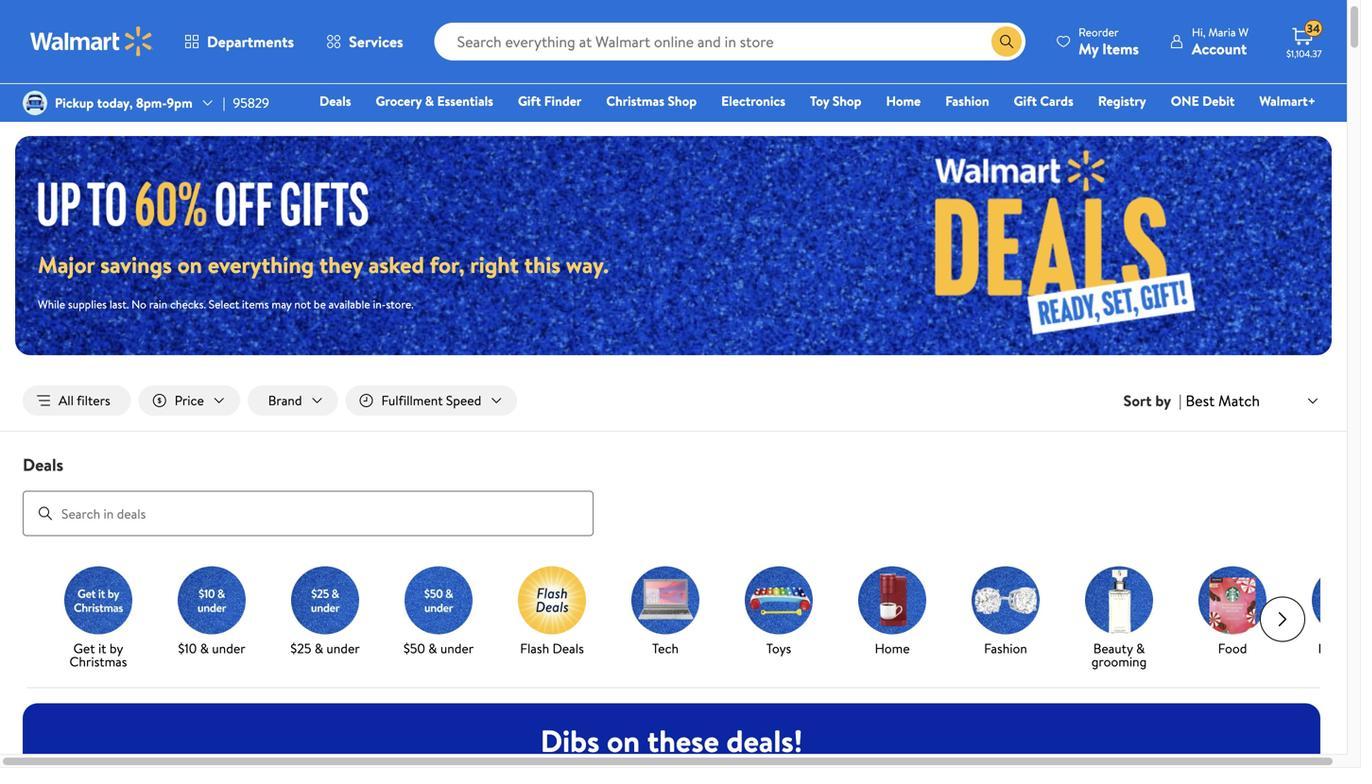 Task type: locate. For each thing, give the bounding box(es) containing it.
0 vertical spatial christmas
[[606, 92, 665, 110]]

2 horizontal spatial under
[[440, 640, 474, 658]]

shop right toy
[[833, 92, 862, 110]]

way.
[[566, 249, 609, 281]]

1 horizontal spatial deals
[[320, 92, 351, 110]]

Search in deals search field
[[23, 491, 594, 537]]

0 horizontal spatial by
[[110, 640, 123, 658]]

toy
[[810, 92, 830, 110]]

under right $10
[[212, 640, 245, 658]]

0 vertical spatial |
[[223, 94, 226, 112]]

savings
[[100, 249, 172, 281]]

registry link
[[1090, 91, 1155, 111]]

& right grocery
[[425, 92, 434, 110]]

| left 95829
[[223, 94, 226, 112]]

christmas inside get it by christmas 'link'
[[70, 653, 127, 671]]

christmas right finder
[[606, 92, 665, 110]]

store.
[[386, 296, 414, 312]]

2 horizontal spatial deals
[[553, 640, 584, 658]]

christmas shop
[[606, 92, 697, 110]]

& for $10
[[200, 640, 209, 658]]

registry
[[1098, 92, 1147, 110]]

christmas
[[606, 92, 665, 110], [70, 653, 127, 671]]

all filters button
[[23, 386, 131, 416]]

walmart+ link
[[1251, 91, 1325, 111]]

1 horizontal spatial gift
[[1014, 92, 1037, 110]]

on right "dibs"
[[607, 721, 640, 763]]

& right beauty
[[1136, 640, 1145, 658]]

filters
[[77, 391, 110, 410]]

0 vertical spatial fashion link
[[937, 91, 998, 111]]

fashion link
[[937, 91, 998, 111], [957, 567, 1055, 660]]

christmas down get gifts in time for christmas. image
[[70, 653, 127, 671]]

& inside the beauty & grooming
[[1136, 640, 1145, 658]]

deals left grocery
[[320, 92, 351, 110]]

toy shop
[[810, 92, 862, 110]]

fashion image
[[972, 567, 1040, 635]]

be
[[314, 296, 326, 312]]

0 vertical spatial home link
[[878, 91, 930, 111]]

home right toy shop link
[[886, 92, 921, 110]]

fashion
[[946, 92, 990, 110], [984, 640, 1028, 658]]

get it by christmas
[[70, 640, 127, 671]]

shop for christmas shop
[[668, 92, 697, 110]]

2 shop from the left
[[833, 92, 862, 110]]

gift left finder
[[518, 92, 541, 110]]

services button
[[310, 19, 419, 64]]

under inside $25 & under link
[[327, 640, 360, 658]]

asked
[[369, 249, 424, 281]]

available
[[329, 296, 370, 312]]

0 horizontal spatial under
[[212, 640, 245, 658]]

dibs
[[541, 721, 600, 763]]

0 vertical spatial fashion
[[946, 92, 990, 110]]

0 vertical spatial by
[[1156, 391, 1172, 411]]

shop ten dollars and under. image
[[178, 567, 246, 635]]

under inside $10 & under link
[[212, 640, 245, 658]]

electronics
[[722, 92, 786, 110]]

fashion down fashion image
[[984, 640, 1028, 658]]

departments
[[207, 31, 294, 52]]

while supplies last. no rain checks. select items may not be available in-store.
[[38, 296, 414, 312]]

2 vertical spatial deals
[[553, 640, 584, 658]]

items
[[1103, 38, 1139, 59]]

1 horizontal spatial by
[[1156, 391, 1172, 411]]

by right sort
[[1156, 391, 1172, 411]]

deals inside "link"
[[320, 92, 351, 110]]

under inside the $50 & under link
[[440, 640, 474, 658]]

electronics link
[[713, 91, 794, 111]]

$10
[[178, 640, 197, 658]]

34
[[1307, 21, 1321, 37]]

today,
[[97, 94, 133, 112]]

1 horizontal spatial on
[[607, 721, 640, 763]]

Search search field
[[435, 23, 1026, 61]]

1 horizontal spatial |
[[1179, 391, 1182, 411]]

flash deals image
[[518, 567, 586, 635]]

shop twenty-five dollars and under. image
[[291, 567, 359, 635]]

1 under from the left
[[212, 640, 245, 658]]

walmart black friday deals for days image
[[817, 136, 1332, 356], [38, 179, 386, 226]]

0 horizontal spatial |
[[223, 94, 226, 112]]

w
[[1239, 24, 1249, 40]]

$50
[[404, 640, 425, 658]]

get gifts in time for christmas. image
[[64, 567, 132, 635]]

shop kitchen and dining. image
[[1312, 567, 1362, 635]]

0 horizontal spatial christmas
[[70, 653, 127, 671]]

under right $25
[[327, 640, 360, 658]]

pickup
[[55, 94, 94, 112]]

0 horizontal spatial gift
[[518, 92, 541, 110]]

1 horizontal spatial under
[[327, 640, 360, 658]]

deals!
[[727, 721, 803, 763]]

0 horizontal spatial walmart black friday deals for days image
[[38, 179, 386, 226]]

best match
[[1186, 390, 1260, 411]]

0 horizontal spatial shop
[[668, 92, 697, 110]]

brand button
[[248, 386, 338, 416]]

1 vertical spatial deals
[[23, 453, 63, 477]]

one
[[1171, 92, 1200, 110]]

1 vertical spatial by
[[110, 640, 123, 658]]

all
[[59, 391, 74, 410]]

one debit link
[[1163, 91, 1244, 111]]

gift left cards on the right of page
[[1014, 92, 1037, 110]]

shop beauty and grooming. image
[[1085, 567, 1154, 635]]

95829
[[233, 94, 269, 112]]

under right $50
[[440, 640, 474, 658]]

| inside the sort and filter section "element"
[[1179, 391, 1182, 411]]

| left best
[[1179, 391, 1182, 411]]

& right $50
[[428, 640, 437, 658]]

christmas shop link
[[598, 91, 705, 111]]

hi,
[[1192, 24, 1206, 40]]

gift for gift cards
[[1014, 92, 1037, 110]]

0 vertical spatial deals
[[320, 92, 351, 110]]

grocery
[[376, 92, 422, 110]]

1 gift from the left
[[518, 92, 541, 110]]

items
[[242, 296, 269, 312]]

1 vertical spatial fashion link
[[957, 567, 1055, 660]]

in-
[[373, 296, 386, 312]]

1 horizontal spatial shop
[[833, 92, 862, 110]]

deals up search image
[[23, 453, 63, 477]]

1 horizontal spatial christmas
[[606, 92, 665, 110]]

& for grocery
[[425, 92, 434, 110]]

tech
[[652, 640, 679, 658]]

toys link
[[730, 567, 828, 660]]

walmart image
[[30, 26, 153, 57]]

search image
[[38, 507, 53, 522]]

shop left electronics "link"
[[668, 92, 697, 110]]

3 under from the left
[[440, 640, 474, 658]]

1 vertical spatial christmas
[[70, 653, 127, 671]]

my
[[1079, 38, 1099, 59]]

& right $25
[[315, 640, 323, 658]]

2 gift from the left
[[1014, 92, 1037, 110]]

reorder
[[1079, 24, 1119, 40]]

0 vertical spatial home
[[886, 92, 921, 110]]

on up checks.
[[177, 249, 202, 281]]

walmart+
[[1260, 92, 1316, 110]]

flash deals link
[[503, 567, 601, 660]]

& right $10
[[200, 640, 209, 658]]

gift for gift finder
[[518, 92, 541, 110]]

this
[[524, 249, 561, 281]]

&
[[425, 92, 434, 110], [200, 640, 209, 658], [315, 640, 323, 658], [428, 640, 437, 658], [1136, 640, 1145, 658]]

toy shop link
[[802, 91, 870, 111]]

by
[[1156, 391, 1172, 411], [110, 640, 123, 658]]

deals
[[320, 92, 351, 110], [23, 453, 63, 477], [553, 640, 584, 658]]

by right it
[[110, 640, 123, 658]]

2 under from the left
[[327, 640, 360, 658]]

not
[[294, 296, 311, 312]]

$10 & under
[[178, 640, 245, 658]]

fulfillment speed button
[[346, 386, 517, 416]]

deals inside 'search box'
[[23, 453, 63, 477]]

get it by christmas link
[[49, 567, 148, 673]]

they
[[320, 249, 363, 281]]

gift
[[518, 92, 541, 110], [1014, 92, 1037, 110]]

food link
[[1184, 567, 1282, 660]]

under
[[212, 640, 245, 658], [327, 640, 360, 658], [440, 640, 474, 658]]

sort by |
[[1124, 391, 1182, 411]]

Deals search field
[[0, 453, 1347, 537]]

beauty
[[1094, 640, 1133, 658]]

& for $50
[[428, 640, 437, 658]]

|
[[223, 94, 226, 112], [1179, 391, 1182, 411]]

$25 & under link
[[276, 567, 374, 660]]

while
[[38, 296, 65, 312]]

shop
[[668, 92, 697, 110], [833, 92, 862, 110]]

0 vertical spatial on
[[177, 249, 202, 281]]

fashion left gift cards link
[[946, 92, 990, 110]]

it
[[98, 640, 106, 658]]

1 shop from the left
[[668, 92, 697, 110]]

1 vertical spatial |
[[1179, 391, 1182, 411]]

hi, maria w account
[[1192, 24, 1249, 59]]

 image
[[23, 91, 47, 115]]

0 horizontal spatial deals
[[23, 453, 63, 477]]

home down home image
[[875, 640, 910, 658]]

deals right flash
[[553, 640, 584, 658]]



Task type: describe. For each thing, give the bounding box(es) containing it.
match
[[1219, 390, 1260, 411]]

flash
[[520, 640, 549, 658]]

rain
[[149, 296, 167, 312]]

beauty & grooming
[[1092, 640, 1147, 671]]

1 horizontal spatial walmart black friday deals for days image
[[817, 136, 1332, 356]]

select
[[209, 296, 239, 312]]

price button
[[139, 386, 240, 416]]

debit
[[1203, 92, 1235, 110]]

all filters
[[59, 391, 110, 410]]

grooming
[[1092, 653, 1147, 671]]

by inside get it by christmas
[[110, 640, 123, 658]]

sort and filter section element
[[0, 371, 1347, 431]]

fulfillment speed
[[382, 391, 481, 410]]

these
[[647, 721, 719, 763]]

for,
[[430, 249, 465, 281]]

toys
[[767, 640, 792, 658]]

gift finder
[[518, 92, 582, 110]]

8pm-
[[136, 94, 167, 112]]

get
[[73, 640, 95, 658]]

by inside the sort and filter section "element"
[[1156, 391, 1172, 411]]

beauty & grooming link
[[1070, 567, 1169, 673]]

everything
[[208, 249, 314, 281]]

food
[[1218, 640, 1248, 658]]

deals link
[[311, 91, 360, 111]]

Walmart Site-Wide search field
[[435, 23, 1026, 61]]

major
[[38, 249, 95, 281]]

0 horizontal spatial on
[[177, 249, 202, 281]]

may
[[272, 296, 292, 312]]

shop toys. image
[[745, 567, 813, 635]]

shop food image
[[1199, 567, 1267, 635]]

under for $50 & under
[[440, 640, 474, 658]]

flash deals
[[520, 640, 584, 658]]

one debit
[[1171, 92, 1235, 110]]

fulfillment
[[382, 391, 443, 410]]

gift cards
[[1014, 92, 1074, 110]]

finder
[[544, 92, 582, 110]]

grocery & essentials link
[[367, 91, 502, 111]]

gift finder link
[[510, 91, 590, 111]]

shop tech. image
[[632, 567, 700, 635]]

$10 & under link
[[163, 567, 261, 660]]

reorder my items
[[1079, 24, 1139, 59]]

kitchen
[[1319, 640, 1362, 671]]

best
[[1186, 390, 1215, 411]]

speed
[[446, 391, 481, 410]]

services
[[349, 31, 403, 52]]

grocery & essentials
[[376, 92, 494, 110]]

cards
[[1040, 92, 1074, 110]]

$50 & under link
[[390, 567, 488, 660]]

dibs on these deals!
[[541, 721, 803, 763]]

brand
[[268, 391, 302, 410]]

$1,104.37
[[1287, 47, 1322, 60]]

$25 & under
[[291, 640, 360, 658]]

& for $25
[[315, 640, 323, 658]]

no
[[132, 296, 146, 312]]

1 vertical spatial on
[[607, 721, 640, 763]]

| 95829
[[223, 94, 269, 112]]

1 vertical spatial home link
[[843, 567, 942, 660]]

gift cards link
[[1006, 91, 1082, 111]]

home image
[[859, 567, 927, 635]]

account
[[1192, 38, 1247, 59]]

major savings on everything they asked for, right this way.
[[38, 249, 609, 281]]

checks.
[[170, 296, 206, 312]]

under for $25 & under
[[327, 640, 360, 658]]

departments button
[[168, 19, 310, 64]]

maria
[[1209, 24, 1236, 40]]

next slide for chipmodulewithimages list image
[[1260, 597, 1306, 643]]

$25
[[291, 640, 311, 658]]

1 vertical spatial home
[[875, 640, 910, 658]]

pickup today, 8pm-9pm
[[55, 94, 193, 112]]

$50 & under
[[404, 640, 474, 658]]

sort
[[1124, 391, 1152, 411]]

last.
[[110, 296, 129, 312]]

shop fifty dollars and under. image
[[405, 567, 473, 635]]

& for beauty
[[1136, 640, 1145, 658]]

shop for toy shop
[[833, 92, 862, 110]]

supplies
[[68, 296, 107, 312]]

essentials
[[437, 92, 494, 110]]

1 vertical spatial fashion
[[984, 640, 1028, 658]]

best match button
[[1182, 388, 1325, 413]]

price
[[175, 391, 204, 410]]

right
[[470, 249, 519, 281]]

search icon image
[[999, 34, 1015, 49]]

under for $10 & under
[[212, 640, 245, 658]]



Task type: vqa. For each thing, say whether or not it's contained in the screenshot.
"Intel"
no



